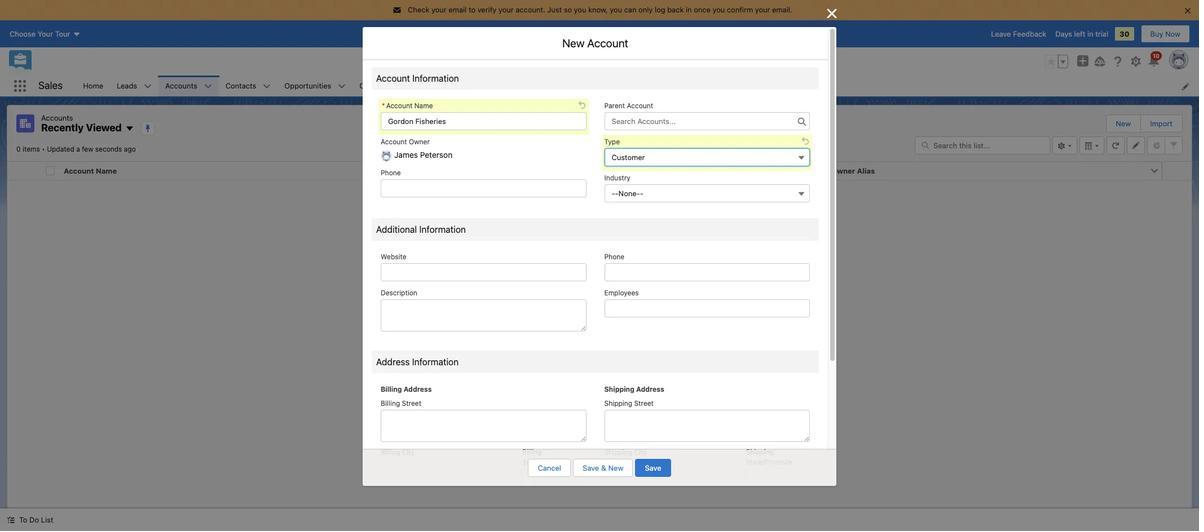 Task type: locate. For each thing, give the bounding box(es) containing it.
•
[[42, 145, 45, 153]]

save inside button
[[583, 464, 599, 473]]

1 horizontal spatial you
[[610, 5, 622, 14]]

2 street from the left
[[635, 399, 654, 408]]

0 horizontal spatial city
[[402, 449, 415, 457]]

0 vertical spatial accounts
[[165, 81, 197, 90]]

buy now button
[[1141, 25, 1191, 43]]

None search field
[[915, 136, 1051, 154]]

quotes link
[[583, 76, 621, 96]]

- down industry
[[615, 189, 619, 198]]

now
[[1166, 29, 1181, 38]]

list item
[[379, 99, 589, 135]]

new right &
[[609, 464, 624, 473]]

cancel
[[538, 464, 561, 473]]

billing up billing street
[[381, 385, 402, 394]]

accounts
[[165, 81, 197, 90], [41, 113, 73, 122], [609, 325, 641, 334]]

2 your from the left
[[499, 5, 514, 14]]

street for shipping street
[[635, 399, 654, 408]]

in
[[686, 5, 692, 14], [1088, 29, 1094, 38]]

Website text field
[[381, 264, 587, 282]]

0 horizontal spatial in
[[686, 5, 692, 14]]

0 items • updated a few seconds ago
[[16, 145, 136, 153]]

1 vertical spatial phone
[[605, 253, 625, 261]]

2 city from the left
[[635, 449, 647, 457]]

account information
[[376, 73, 459, 84]]

shipping up shipping street
[[605, 385, 635, 394]]

3 your from the left
[[755, 5, 771, 14]]

0 vertical spatial new
[[563, 37, 585, 50]]

1 vertical spatial information
[[419, 225, 466, 235]]

information up * account name
[[413, 73, 459, 84]]

0 horizontal spatial phone
[[381, 169, 401, 177]]

Shipping State/Province text field
[[746, 469, 810, 487]]

address up shipping street
[[636, 385, 665, 394]]

billing up cancel button
[[523, 448, 542, 457]]

cell
[[41, 162, 59, 180]]

2 horizontal spatial you
[[713, 5, 725, 14]]

Billing State/Province text field
[[523, 469, 587, 487]]

quotes list item
[[583, 76, 636, 96]]

leave feedback
[[992, 29, 1047, 38]]

shipping down shipping address
[[605, 399, 633, 408]]

can
[[624, 5, 637, 14]]

save down shipping city
[[645, 464, 662, 473]]

group
[[1045, 54, 1069, 68]]

information
[[413, 73, 459, 84], [419, 225, 466, 235], [412, 357, 459, 367]]

1 horizontal spatial new
[[609, 464, 624, 473]]

list item containing *
[[379, 99, 589, 135]]

0 horizontal spatial save
[[583, 464, 599, 473]]

account.
[[516, 5, 546, 14]]

new left 'import' button
[[1116, 119, 1132, 128]]

1 vertical spatial name
[[96, 166, 117, 175]]

in right the back
[[686, 5, 692, 14]]

city up "billing city" text box
[[402, 449, 415, 457]]

2 horizontal spatial accounts
[[609, 325, 641, 334]]

shipping
[[605, 385, 635, 394], [605, 399, 633, 408], [746, 448, 774, 457], [605, 449, 633, 457]]

ago
[[124, 145, 136, 153]]

accounts up updated
[[41, 113, 73, 122]]

none-
[[619, 189, 640, 198]]

0 horizontal spatial you
[[574, 5, 587, 14]]

0 horizontal spatial new
[[563, 37, 585, 50]]

0 vertical spatial phone
[[381, 169, 401, 177]]

list
[[76, 76, 1200, 96]]

3 - from the left
[[640, 189, 644, 198]]

Shipping City text field
[[605, 459, 742, 477]]

1 horizontal spatial owner
[[832, 166, 856, 175]]

shipping for shipping address
[[605, 385, 635, 394]]

0 vertical spatial information
[[413, 73, 459, 84]]

billing down billing address
[[381, 399, 400, 408]]

1 horizontal spatial city
[[635, 449, 647, 457]]

just
[[548, 5, 562, 14]]

save inside button
[[645, 464, 662, 473]]

new up search... button
[[563, 37, 585, 50]]

opportunities
[[285, 81, 331, 90]]

2 vertical spatial information
[[412, 357, 459, 367]]

haven't
[[542, 325, 567, 334]]

phone up employees
[[605, 253, 625, 261]]

Industry button
[[605, 185, 810, 203]]

1 horizontal spatial phone
[[605, 253, 625, 261]]

save left &
[[583, 464, 599, 473]]

0 vertical spatial in
[[686, 5, 692, 14]]

1 horizontal spatial save
[[645, 464, 662, 473]]

Billing City text field
[[381, 459, 518, 477]]

shipping up &
[[605, 449, 633, 457]]

new account
[[563, 37, 629, 50]]

0 horizontal spatial street
[[402, 399, 422, 408]]

in right left
[[1088, 29, 1094, 38]]

street down shipping address
[[635, 399, 654, 408]]

save button
[[636, 459, 671, 477]]

2 save from the left
[[645, 464, 662, 473]]

1 state/province from the left
[[523, 458, 569, 467]]

account owner alias element
[[795, 162, 1170, 180]]

new
[[563, 37, 585, 50], [1116, 119, 1132, 128], [609, 464, 624, 473]]

account right *
[[386, 102, 413, 110]]

leave
[[992, 29, 1011, 38]]

accounts right any
[[609, 325, 641, 334]]

2 you from the left
[[610, 5, 622, 14]]

name inside button
[[96, 166, 117, 175]]

Type button
[[605, 148, 810, 166]]

buy
[[1151, 29, 1164, 38]]

account inside list item
[[386, 102, 413, 110]]

account owner
[[381, 138, 430, 146]]

your
[[432, 5, 447, 14], [499, 5, 514, 14], [755, 5, 771, 14]]

&
[[601, 464, 607, 473]]

0 horizontal spatial your
[[432, 5, 447, 14]]

name down the forecasts link
[[415, 102, 433, 110]]

owner inside account owner alias button
[[832, 166, 856, 175]]

shipping for shipping state/province
[[746, 448, 774, 457]]

name
[[415, 102, 433, 110], [96, 166, 117, 175]]

leads
[[117, 81, 137, 90]]

state/province up billing state/province text box
[[523, 458, 569, 467]]

leads link
[[110, 76, 144, 96]]

2 - from the left
[[615, 189, 619, 198]]

2 state/province from the left
[[746, 458, 793, 467]]

to
[[19, 516, 27, 525]]

city
[[402, 449, 415, 457], [635, 449, 647, 457]]

account
[[588, 37, 629, 50], [376, 73, 410, 84], [386, 102, 413, 110], [627, 102, 654, 110], [381, 138, 407, 146], [64, 166, 94, 175], [800, 166, 830, 175]]

import button
[[1142, 115, 1182, 132]]

state/province up shipping state/province "text box"
[[746, 458, 793, 467]]

to do list
[[19, 516, 53, 525]]

address
[[376, 357, 410, 367], [404, 385, 432, 394], [636, 385, 665, 394]]

1 vertical spatial owner
[[832, 166, 856, 175]]

your left 'email'
[[432, 5, 447, 14]]

billing
[[381, 385, 402, 394], [381, 399, 400, 408], [523, 448, 542, 457], [381, 449, 400, 457]]

billing inside the billing state/province
[[523, 448, 542, 457]]

Search Recently Viewed list view. search field
[[915, 136, 1051, 154]]

seconds
[[95, 145, 122, 153]]

information right the additional
[[419, 225, 466, 235]]

2 horizontal spatial your
[[755, 5, 771, 14]]

email.
[[773, 5, 793, 14]]

back
[[668, 5, 684, 14]]

your left 'email.'
[[755, 5, 771, 14]]

additional information
[[376, 225, 466, 235]]

1 vertical spatial new
[[1116, 119, 1132, 128]]

item number image
[[7, 162, 41, 180]]

shipping up shipping state/province "text box"
[[746, 448, 774, 457]]

owner left alias
[[832, 166, 856, 175]]

1 horizontal spatial accounts
[[165, 81, 197, 90]]

0 horizontal spatial accounts
[[41, 113, 73, 122]]

owner down * account name
[[409, 138, 430, 146]]

address up billing street
[[404, 385, 432, 394]]

- down the phone 'element'
[[640, 189, 644, 198]]

phone down the account owner
[[381, 169, 401, 177]]

you right once
[[713, 5, 725, 14]]

billing for billing street
[[381, 399, 400, 408]]

billing down billing street
[[381, 449, 400, 457]]

recently.
[[643, 325, 672, 334]]

calendar list item
[[353, 76, 412, 96]]

account up search... button
[[588, 37, 629, 50]]

phone
[[381, 169, 401, 177], [605, 253, 625, 261]]

dashboards
[[465, 81, 506, 90]]

- left none-
[[612, 189, 615, 198]]

alias
[[858, 166, 875, 175]]

street down billing address
[[402, 399, 422, 408]]

check
[[408, 5, 430, 14]]

item number element
[[7, 162, 41, 180]]

1 vertical spatial in
[[1088, 29, 1094, 38]]

state/province for shipping
[[746, 458, 793, 467]]

only
[[639, 5, 653, 14]]

Parent Account text field
[[605, 112, 810, 130]]

feedback
[[1013, 29, 1047, 38]]

you left can
[[610, 5, 622, 14]]

phone for phone text field
[[605, 253, 625, 261]]

2 horizontal spatial new
[[1116, 119, 1132, 128]]

2 vertical spatial accounts
[[609, 325, 641, 334]]

so
[[564, 5, 572, 14]]

0 vertical spatial name
[[415, 102, 433, 110]]

you right the so
[[574, 5, 587, 14]]

billing for billing city
[[381, 449, 400, 457]]

phone for phone text box
[[381, 169, 401, 177]]

few
[[82, 145, 93, 153]]

account down *
[[381, 138, 407, 146]]

1 horizontal spatial your
[[499, 5, 514, 14]]

address for shipping
[[636, 385, 665, 394]]

your right verify
[[499, 5, 514, 14]]

reports
[[535, 81, 561, 90]]

1 horizontal spatial street
[[635, 399, 654, 408]]

1 city from the left
[[402, 449, 415, 457]]

once
[[694, 5, 711, 14]]

description
[[381, 289, 417, 297]]

1 horizontal spatial state/province
[[746, 458, 793, 467]]

None text field
[[381, 112, 587, 130]]

information up billing address
[[412, 357, 459, 367]]

calendar
[[360, 81, 390, 90]]

accounts right leads list item
[[165, 81, 197, 90]]

shipping for shipping city
[[605, 449, 633, 457]]

city up the save button
[[635, 449, 647, 457]]

inverse image
[[826, 7, 839, 20]]

you
[[574, 5, 587, 14], [610, 5, 622, 14], [713, 5, 725, 14]]

1 horizontal spatial name
[[415, 102, 433, 110]]

city for shipping city
[[635, 449, 647, 457]]

sales
[[38, 80, 63, 92]]

1 save from the left
[[583, 464, 599, 473]]

1 street from the left
[[402, 399, 422, 408]]

shipping inside shipping state/province
[[746, 448, 774, 457]]

0 vertical spatial owner
[[409, 138, 430, 146]]

parent
[[605, 102, 625, 110]]

phone element
[[427, 162, 802, 180]]

account right parent
[[627, 102, 654, 110]]

know,
[[589, 5, 608, 14]]

items
[[23, 145, 40, 153]]

0 horizontal spatial owner
[[409, 138, 430, 146]]

new inside button
[[1116, 119, 1132, 128]]

shipping for shipping street
[[605, 399, 633, 408]]

name down the seconds
[[96, 166, 117, 175]]

2 vertical spatial new
[[609, 464, 624, 473]]

0
[[16, 145, 21, 153]]

forecasts
[[418, 81, 452, 90]]

0 horizontal spatial name
[[96, 166, 117, 175]]

0 horizontal spatial state/province
[[523, 458, 569, 467]]



Task type: describe. For each thing, give the bounding box(es) containing it.
calendar link
[[353, 76, 397, 96]]

you haven't viewed any accounts recently.
[[527, 325, 672, 334]]

dashboards list item
[[459, 76, 528, 96]]

new inside button
[[609, 464, 624, 473]]

account name element
[[59, 162, 434, 180]]

customer list item
[[602, 135, 813, 171]]

recently viewed|accounts|list view element
[[7, 105, 1193, 509]]

Phone text field
[[605, 264, 810, 282]]

trial
[[1096, 29, 1109, 38]]

display as table image
[[1080, 136, 1105, 154]]

owner for account owner alias
[[832, 166, 856, 175]]

accounts link
[[159, 76, 204, 96]]

leave feedback link
[[992, 29, 1047, 38]]

import
[[1151, 119, 1173, 128]]

confirm
[[727, 5, 753, 14]]

billing for billing address
[[381, 385, 402, 394]]

parent account
[[605, 102, 654, 110]]

address information
[[376, 357, 459, 367]]

employees
[[605, 289, 639, 297]]

1 you from the left
[[574, 5, 587, 14]]

to do list button
[[0, 509, 60, 532]]

opportunities list item
[[278, 76, 353, 96]]

information for additional information
[[419, 225, 466, 235]]

forecasts link
[[412, 76, 459, 96]]

account owner alias
[[800, 166, 875, 175]]

street for billing street
[[402, 399, 422, 408]]

save for save & new
[[583, 464, 599, 473]]

save for save
[[645, 464, 662, 473]]

days left in trial
[[1056, 29, 1109, 38]]

account name button
[[59, 162, 415, 180]]

cell inside recently viewed|accounts|list view element
[[41, 162, 59, 180]]

accounts inside list item
[[165, 81, 197, 90]]

city for billing city
[[402, 449, 415, 457]]

* account name
[[382, 102, 433, 110]]

state/province for billing
[[523, 458, 569, 467]]

list view controls image
[[1053, 136, 1078, 154]]

account left alias
[[800, 166, 830, 175]]

you
[[527, 325, 540, 334]]

*
[[382, 102, 385, 110]]

billing street
[[381, 399, 422, 408]]

recently viewed
[[41, 122, 122, 134]]

account name
[[64, 166, 117, 175]]

home
[[83, 81, 103, 90]]

shipping street
[[605, 399, 654, 408]]

1 horizontal spatial in
[[1088, 29, 1094, 38]]

billing state/province
[[523, 448, 569, 467]]

to
[[469, 5, 476, 14]]

billing for billing state/province
[[523, 448, 542, 457]]

new button
[[1107, 115, 1141, 132]]

reports list item
[[528, 76, 583, 96]]

check your email to verify your account. just so you know, you can only log back in once you confirm your email.
[[408, 5, 793, 14]]

account down a
[[64, 166, 94, 175]]

left
[[1075, 29, 1086, 38]]

viewed
[[86, 122, 122, 134]]

action image
[[1163, 162, 1192, 180]]

shipping city
[[605, 449, 647, 457]]

type
[[605, 138, 620, 146]]

Shipping Street text field
[[605, 410, 810, 442]]

billing address
[[381, 385, 432, 394]]

--none--
[[612, 189, 644, 198]]

home link
[[76, 76, 110, 96]]

contacts list item
[[219, 76, 278, 96]]

email
[[449, 5, 467, 14]]

recently
[[41, 122, 84, 134]]

action element
[[1163, 162, 1192, 180]]

list containing home
[[76, 76, 1200, 96]]

save & new
[[583, 464, 624, 473]]

days
[[1056, 29, 1073, 38]]

Description text field
[[381, 300, 587, 332]]

buy now
[[1151, 29, 1181, 38]]

1 - from the left
[[612, 189, 615, 198]]

additional
[[376, 225, 417, 235]]

1 your from the left
[[432, 5, 447, 14]]

website
[[381, 253, 407, 261]]

accounts list item
[[159, 76, 219, 96]]

log
[[655, 5, 666, 14]]

recently viewed status
[[16, 145, 47, 153]]

updated
[[47, 145, 74, 153]]

viewed
[[569, 325, 593, 334]]

owner for account owner
[[409, 138, 430, 146]]

billing city
[[381, 449, 415, 457]]

account owner alias button
[[795, 162, 1151, 180]]

cancel button
[[528, 459, 571, 477]]

accounts image
[[16, 115, 34, 133]]

new for new
[[1116, 119, 1132, 128]]

3 you from the left
[[713, 5, 725, 14]]

30
[[1120, 29, 1130, 38]]

search... button
[[469, 52, 695, 70]]

any
[[595, 325, 607, 334]]

customer
[[612, 153, 645, 162]]

1 vertical spatial accounts
[[41, 113, 73, 122]]

save & new button
[[573, 459, 633, 477]]

search...
[[491, 57, 522, 66]]

information for address information
[[412, 357, 459, 367]]

dashboards link
[[459, 76, 513, 96]]

leads list item
[[110, 76, 159, 96]]

address up billing address
[[376, 357, 410, 367]]

shipping address
[[605, 385, 665, 394]]

Phone text field
[[381, 180, 587, 198]]

Billing Street text field
[[381, 410, 587, 442]]

contacts
[[226, 81, 256, 90]]

reports link
[[528, 76, 568, 96]]

do
[[29, 516, 39, 525]]

address for billing
[[404, 385, 432, 394]]

Employees text field
[[605, 300, 810, 318]]

information for account information
[[413, 73, 459, 84]]

list
[[41, 516, 53, 525]]

text default image
[[7, 516, 15, 524]]

quotes
[[590, 81, 614, 90]]

name inside list item
[[415, 102, 433, 110]]

account up *
[[376, 73, 410, 84]]

contacts link
[[219, 76, 263, 96]]

industry
[[605, 174, 631, 182]]

verify
[[478, 5, 497, 14]]

new for new account
[[563, 37, 585, 50]]



Task type: vqa. For each thing, say whether or not it's contained in the screenshot.
first "View" from the top of the list containing Search Salesforce Help
no



